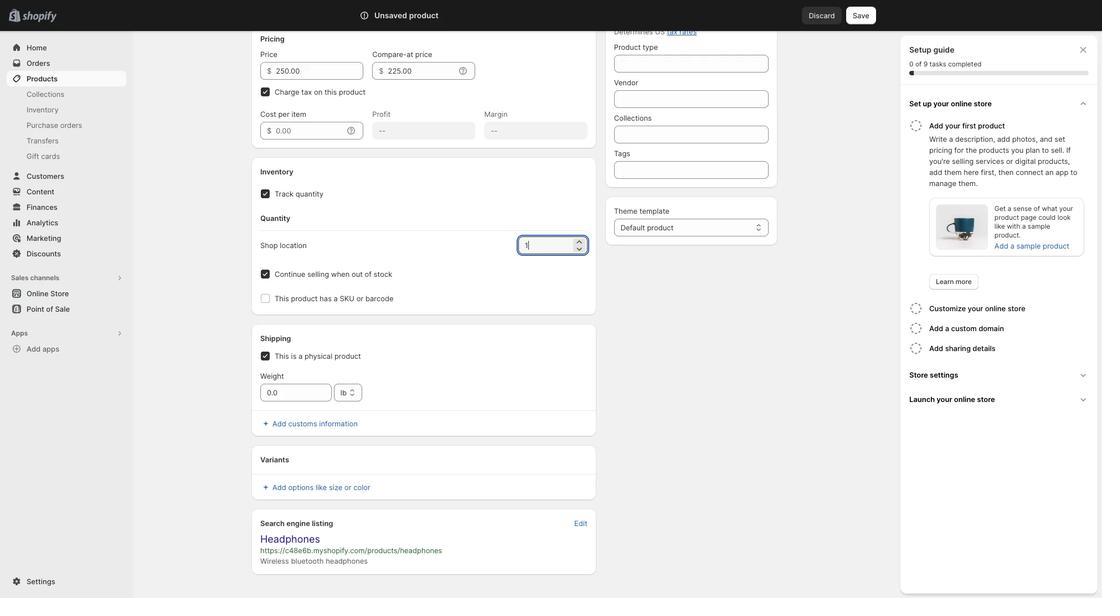 Task type: locate. For each thing, give the bounding box(es) containing it.
selling down for
[[953, 157, 974, 166]]

store inside "button"
[[50, 289, 69, 298]]

add for details
[[930, 344, 944, 353]]

your for add your first product
[[946, 121, 961, 130]]

color
[[354, 483, 371, 492]]

this
[[325, 88, 337, 96]]

0 horizontal spatial tax
[[302, 88, 312, 96]]

mark add sharing details as done image
[[910, 342, 923, 355]]

$ down compare-
[[379, 66, 384, 75]]

profit
[[373, 110, 391, 119]]

like up product.
[[995, 222, 1006, 231]]

headphones
[[326, 557, 368, 566]]

product
[[614, 43, 641, 52]]

inventory
[[27, 105, 59, 114], [260, 167, 294, 176]]

a left the custom
[[946, 324, 950, 333]]

online up add your first product
[[951, 99, 973, 108]]

selling left the 'when'
[[308, 270, 329, 279]]

this is a physical product
[[275, 352, 361, 361]]

tax left on
[[302, 88, 312, 96]]

shopify image
[[22, 11, 57, 23]]

customs
[[288, 419, 317, 428]]

1 vertical spatial inventory
[[260, 167, 294, 176]]

your for launch your online store
[[937, 395, 953, 404]]

2 vertical spatial store
[[978, 395, 996, 404]]

Price text field
[[276, 62, 364, 80]]

collections
[[27, 90, 64, 99], [614, 114, 652, 122]]

0 horizontal spatial to
[[1043, 146, 1050, 155]]

search right unsaved
[[409, 11, 433, 20]]

this down the "continue" at the left top
[[275, 294, 289, 303]]

1 horizontal spatial store
[[910, 371, 929, 380]]

1 vertical spatial store
[[1008, 304, 1026, 313]]

add sharing details button
[[930, 339, 1094, 359]]

1 vertical spatial add
[[930, 168, 943, 177]]

determines
[[614, 27, 653, 36]]

store up first
[[974, 99, 992, 108]]

more
[[956, 278, 972, 286]]

add for first
[[930, 121, 944, 130]]

per
[[278, 110, 290, 119]]

add inside add your first product button
[[930, 121, 944, 130]]

1 horizontal spatial search
[[409, 11, 433, 20]]

manage
[[930, 179, 957, 188]]

of right out
[[365, 270, 372, 279]]

what
[[1043, 204, 1058, 213]]

0 horizontal spatial like
[[316, 483, 327, 492]]

at
[[407, 50, 414, 59]]

0 vertical spatial tax
[[667, 27, 678, 36]]

search inside button
[[409, 11, 433, 20]]

store up launch
[[910, 371, 929, 380]]

setup guide dialog
[[901, 35, 1098, 594]]

add left options
[[273, 483, 286, 492]]

selling
[[953, 157, 974, 166], [308, 270, 329, 279]]

or up the then
[[1007, 157, 1014, 166]]

add down you're
[[930, 168, 943, 177]]

1 horizontal spatial tax
[[667, 27, 678, 36]]

template
[[640, 207, 670, 216]]

set
[[910, 99, 922, 108]]

1 this from the top
[[275, 294, 289, 303]]

online for launch your online store
[[955, 395, 976, 404]]

purchase orders
[[27, 121, 82, 130]]

purchase orders link
[[7, 117, 126, 133]]

0 vertical spatial store
[[974, 99, 992, 108]]

product up description,
[[979, 121, 1006, 130]]

this for this product has a sku or barcode
[[275, 294, 289, 303]]

app
[[1056, 168, 1069, 177]]

$ down price
[[267, 66, 272, 75]]

marketing
[[27, 234, 61, 243]]

0 of 9 tasks completed
[[910, 60, 982, 68]]

online store link
[[7, 286, 126, 301]]

cost
[[260, 110, 276, 119]]

add
[[930, 121, 944, 130], [995, 242, 1009, 250], [930, 324, 944, 333], [930, 344, 944, 353], [27, 345, 41, 354], [273, 419, 286, 428], [273, 483, 286, 492]]

home
[[27, 43, 47, 52]]

0 vertical spatial to
[[1043, 146, 1050, 155]]

analytics
[[27, 218, 58, 227]]

2 horizontal spatial or
[[1007, 157, 1014, 166]]

collections down products
[[27, 90, 64, 99]]

out
[[352, 270, 363, 279]]

store up add a custom domain button
[[1008, 304, 1026, 313]]

1 vertical spatial store
[[910, 371, 929, 380]]

0 vertical spatial collections
[[27, 90, 64, 99]]

search
[[409, 11, 433, 20], [260, 519, 285, 528]]

inventory up track
[[260, 167, 294, 176]]

mark customize your online store as done image
[[910, 302, 923, 315]]

online for customize your online store
[[986, 304, 1006, 313]]

add right mark add a custom domain as done image
[[930, 324, 944, 333]]

1 vertical spatial online
[[986, 304, 1006, 313]]

1 vertical spatial search
[[260, 519, 285, 528]]

your right launch
[[937, 395, 953, 404]]

0 vertical spatial online
[[951, 99, 973, 108]]

collections down vendor
[[614, 114, 652, 122]]

or right sku
[[357, 294, 364, 303]]

product down the look
[[1043, 242, 1070, 250]]

product
[[409, 11, 439, 20], [339, 88, 366, 96], [979, 121, 1006, 130], [995, 213, 1020, 222], [647, 223, 674, 232], [1043, 242, 1070, 250], [291, 294, 318, 303], [335, 352, 361, 361]]

product left has
[[291, 294, 318, 303]]

add inside add customs information 'button'
[[273, 419, 286, 428]]

$ down cost
[[267, 126, 272, 135]]

tax right us
[[667, 27, 678, 36]]

$ for cost per item
[[267, 126, 272, 135]]

Cost per item text field
[[276, 122, 344, 140]]

store up sale
[[50, 289, 69, 298]]

add inside the add options like size or color button
[[273, 483, 286, 492]]

headphones
[[260, 534, 320, 545]]

product right this
[[339, 88, 366, 96]]

add your first product element
[[908, 134, 1094, 290]]

gift cards link
[[7, 149, 126, 164]]

customize
[[930, 304, 967, 313]]

2 vertical spatial or
[[345, 483, 352, 492]]

products
[[980, 146, 1010, 155]]

Weight text field
[[260, 384, 332, 402]]

product down get on the top right
[[995, 213, 1020, 222]]

sample down could
[[1028, 222, 1051, 231]]

1 horizontal spatial or
[[357, 294, 364, 303]]

add options like size or color
[[273, 483, 371, 492]]

a right has
[[334, 294, 338, 303]]

orders
[[60, 121, 82, 130]]

tags
[[614, 149, 631, 158]]

0 horizontal spatial selling
[[308, 270, 329, 279]]

online down settings
[[955, 395, 976, 404]]

add left apps
[[27, 345, 41, 354]]

charge tax on this product
[[275, 88, 366, 96]]

your inside get a sense of what your product page could look like with a sample product. add a sample product
[[1060, 204, 1074, 213]]

photos,
[[1013, 135, 1038, 144]]

orders link
[[7, 55, 126, 71]]

sample down product.
[[1017, 242, 1041, 250]]

0 vertical spatial store
[[50, 289, 69, 298]]

product right physical
[[335, 352, 361, 361]]

your right up
[[934, 99, 950, 108]]

0 horizontal spatial add
[[930, 168, 943, 177]]

add inside add apps button
[[27, 345, 41, 354]]

a inside write a description, add photos, and set pricing for the products you plan to sell. if you're selling services or digital products, add them here first, then connect an app to manage them.
[[950, 135, 954, 144]]

search up headphones
[[260, 519, 285, 528]]

setup
[[910, 45, 932, 54]]

track
[[275, 190, 294, 198]]

store for customize your online store
[[1008, 304, 1026, 313]]

them.
[[959, 179, 978, 188]]

1 vertical spatial to
[[1071, 168, 1078, 177]]

compare-at price
[[373, 50, 433, 59]]

1 vertical spatial collections
[[614, 114, 652, 122]]

Profit text field
[[373, 122, 476, 140]]

cards
[[41, 152, 60, 161]]

point
[[27, 305, 44, 314]]

has
[[320, 294, 332, 303]]

shop location
[[260, 241, 307, 250]]

0 vertical spatial inventory
[[27, 105, 59, 114]]

this left is
[[275, 352, 289, 361]]

add your first product button
[[930, 116, 1094, 134]]

of left sale
[[46, 305, 53, 314]]

1 vertical spatial this
[[275, 352, 289, 361]]

add for information
[[273, 419, 286, 428]]

location
[[280, 241, 307, 250]]

add customs information
[[273, 419, 358, 428]]

your left first
[[946, 121, 961, 130]]

to right app
[[1071, 168, 1078, 177]]

Tags text field
[[614, 161, 769, 179]]

add left customs
[[273, 419, 286, 428]]

your up add a custom domain
[[968, 304, 984, 313]]

gift
[[27, 152, 39, 161]]

unsaved product
[[375, 11, 439, 20]]

2 this from the top
[[275, 352, 289, 361]]

None number field
[[518, 237, 571, 254]]

0 vertical spatial add
[[998, 135, 1011, 144]]

2 vertical spatial online
[[955, 395, 976, 404]]

mark add your first product as done image
[[910, 119, 923, 132]]

sales channels
[[11, 274, 59, 282]]

like left size
[[316, 483, 327, 492]]

Compare-at price text field
[[388, 62, 456, 80]]

transfers link
[[7, 133, 126, 149]]

learn more link
[[930, 274, 979, 290]]

this
[[275, 294, 289, 303], [275, 352, 289, 361]]

0 horizontal spatial collections
[[27, 90, 64, 99]]

your up the look
[[1060, 204, 1074, 213]]

to down and
[[1043, 146, 1050, 155]]

add inside add sharing details button
[[930, 344, 944, 353]]

add your first product
[[930, 121, 1006, 130]]

0 horizontal spatial search
[[260, 519, 285, 528]]

mark add a custom domain as done image
[[910, 322, 923, 335]]

add up the write
[[930, 121, 944, 130]]

set up your online store button
[[905, 91, 1094, 116]]

with
[[1008, 222, 1021, 231]]

learn more
[[937, 278, 972, 286]]

product down template
[[647, 223, 674, 232]]

home link
[[7, 40, 126, 55]]

add up products
[[998, 135, 1011, 144]]

gift cards
[[27, 152, 60, 161]]

or right size
[[345, 483, 352, 492]]

options
[[288, 483, 314, 492]]

type
[[643, 43, 658, 52]]

online up "domain"
[[986, 304, 1006, 313]]

add down product.
[[995, 242, 1009, 250]]

marketing link
[[7, 231, 126, 246]]

0 horizontal spatial or
[[345, 483, 352, 492]]

0 vertical spatial selling
[[953, 157, 974, 166]]

0 vertical spatial this
[[275, 294, 289, 303]]

1 vertical spatial like
[[316, 483, 327, 492]]

a right the write
[[950, 135, 954, 144]]

1 horizontal spatial selling
[[953, 157, 974, 166]]

learn
[[937, 278, 954, 286]]

setup guide
[[910, 45, 955, 54]]

0 vertical spatial search
[[409, 11, 433, 20]]

apps
[[42, 345, 59, 354]]

add inside add a custom domain button
[[930, 324, 944, 333]]

search for search
[[409, 11, 433, 20]]

1 vertical spatial or
[[357, 294, 364, 303]]

margin
[[485, 110, 508, 119]]

add right 'mark add sharing details as done' image
[[930, 344, 944, 353]]

inventory up the purchase
[[27, 105, 59, 114]]

of up page
[[1034, 204, 1041, 213]]

1 horizontal spatial like
[[995, 222, 1006, 231]]

your for customize your online store
[[968, 304, 984, 313]]

0 vertical spatial like
[[995, 222, 1006, 231]]

$ for price
[[267, 66, 272, 75]]

store
[[974, 99, 992, 108], [1008, 304, 1026, 313], [978, 395, 996, 404]]

store for launch your online store
[[978, 395, 996, 404]]

add apps button
[[7, 341, 126, 357]]

or
[[1007, 157, 1014, 166], [357, 294, 364, 303], [345, 483, 352, 492]]

0 vertical spatial or
[[1007, 157, 1014, 166]]

store down the store settings button
[[978, 395, 996, 404]]

0 horizontal spatial store
[[50, 289, 69, 298]]



Task type: vqa. For each thing, say whether or not it's contained in the screenshot.
the This is a physical product
yes



Task type: describe. For each thing, give the bounding box(es) containing it.
customers
[[27, 172, 64, 181]]

a down page
[[1023, 222, 1027, 231]]

customize your online store
[[930, 304, 1026, 313]]

a right is
[[299, 352, 303, 361]]

selling inside write a description, add photos, and set pricing for the products you plan to sell. if you're selling services or digital products, add them here first, then connect an app to manage them.
[[953, 157, 974, 166]]

online
[[27, 289, 49, 298]]

save button
[[847, 7, 877, 24]]

like inside get a sense of what your product page could look like with a sample product. add a sample product
[[995, 222, 1006, 231]]

store settings
[[910, 371, 959, 380]]

this product has a sku or barcode
[[275, 294, 394, 303]]

of inside get a sense of what your product page could look like with a sample product. add a sample product
[[1034, 204, 1041, 213]]

add for like
[[273, 483, 286, 492]]

of inside button
[[46, 305, 53, 314]]

$ for compare-at price
[[379, 66, 384, 75]]

compare-
[[373, 50, 407, 59]]

price
[[260, 50, 278, 59]]

an
[[1046, 168, 1054, 177]]

finances
[[27, 203, 58, 212]]

1 vertical spatial selling
[[308, 270, 329, 279]]

sales
[[11, 274, 29, 282]]

description,
[[956, 135, 996, 144]]

charge
[[275, 88, 300, 96]]

0 vertical spatial sample
[[1028, 222, 1051, 231]]

information
[[319, 419, 358, 428]]

theme
[[614, 207, 638, 216]]

weight
[[260, 372, 284, 381]]

product right unsaved
[[409, 11, 439, 20]]

shipping
[[260, 334, 291, 343]]

this for this is a physical product
[[275, 352, 289, 361]]

for
[[955, 146, 964, 155]]

up
[[923, 99, 932, 108]]

launch your online store button
[[905, 387, 1094, 412]]

launch your online store
[[910, 395, 996, 404]]

add for custom
[[930, 324, 944, 333]]

look
[[1058, 213, 1071, 222]]

store inside button
[[910, 371, 929, 380]]

sku
[[340, 294, 355, 303]]

content link
[[7, 184, 126, 199]]

add inside get a sense of what your product page could look like with a sample product. add a sample product
[[995, 242, 1009, 250]]

point of sale link
[[7, 301, 126, 317]]

product.
[[995, 231, 1021, 239]]

1 horizontal spatial collections
[[614, 114, 652, 122]]

cost per item
[[260, 110, 306, 119]]

discard button
[[803, 7, 842, 24]]

listing
[[312, 519, 333, 528]]

shop
[[260, 241, 278, 250]]

of left 9
[[916, 60, 922, 68]]

engine
[[287, 519, 310, 528]]

apps button
[[7, 326, 126, 341]]

Product type text field
[[614, 55, 769, 73]]

1 horizontal spatial add
[[998, 135, 1011, 144]]

1 vertical spatial tax
[[302, 88, 312, 96]]

1 horizontal spatial to
[[1071, 168, 1078, 177]]

discounts link
[[7, 246, 126, 262]]

like inside the add options like size or color button
[[316, 483, 327, 492]]

default product
[[621, 223, 674, 232]]

settings
[[27, 577, 55, 586]]

Collections text field
[[614, 126, 769, 144]]

or inside button
[[345, 483, 352, 492]]

get a sense of what your product page could look like with a sample product. add a sample product
[[995, 204, 1074, 250]]

page
[[1022, 213, 1037, 222]]

inventory link
[[7, 102, 126, 117]]

could
[[1039, 213, 1056, 222]]

add a sample product button
[[989, 238, 1077, 254]]

purchase
[[27, 121, 58, 130]]

completed
[[949, 60, 982, 68]]

headphones https://c48e6b.myshopify.com/products/headphones wireless bluetooth headphones
[[260, 534, 442, 566]]

1 vertical spatial sample
[[1017, 242, 1041, 250]]

1 horizontal spatial inventory
[[260, 167, 294, 176]]

add a custom domain
[[930, 324, 1005, 333]]

0 horizontal spatial inventory
[[27, 105, 59, 114]]

continue
[[275, 270, 306, 279]]

first,
[[982, 168, 997, 177]]

pricing
[[930, 146, 953, 155]]

a right get on the top right
[[1008, 204, 1012, 213]]

Margin text field
[[485, 122, 588, 140]]

connect
[[1016, 168, 1044, 177]]

save
[[853, 11, 870, 20]]

Vendor text field
[[614, 90, 769, 108]]

pricing
[[260, 34, 285, 43]]

edit button
[[568, 516, 594, 531]]

sharing
[[946, 344, 971, 353]]

collections inside collections link
[[27, 90, 64, 99]]

product inside button
[[979, 121, 1006, 130]]

tasks
[[930, 60, 947, 68]]

products,
[[1038, 157, 1071, 166]]

a down product.
[[1011, 242, 1015, 250]]

determines us tax rates
[[614, 27, 697, 36]]

search for search engine listing
[[260, 519, 285, 528]]

store settings button
[[905, 363, 1094, 387]]

then
[[999, 168, 1014, 177]]

sales channels button
[[7, 270, 126, 286]]

first
[[963, 121, 977, 130]]

settings link
[[7, 574, 126, 590]]

you
[[1012, 146, 1024, 155]]

set
[[1055, 135, 1066, 144]]

or inside write a description, add photos, and set pricing for the products you plan to sell. if you're selling services or digital products, add them here first, then connect an app to manage them.
[[1007, 157, 1014, 166]]

search button
[[391, 7, 712, 24]]

9
[[924, 60, 928, 68]]

a inside button
[[946, 324, 950, 333]]

https://c48e6b.myshopify.com/products/headphones
[[260, 546, 442, 555]]

when
[[331, 270, 350, 279]]

plan
[[1026, 146, 1041, 155]]

on
[[314, 88, 323, 96]]

customers link
[[7, 168, 126, 184]]

unsaved
[[375, 11, 407, 20]]

size
[[329, 483, 343, 492]]



